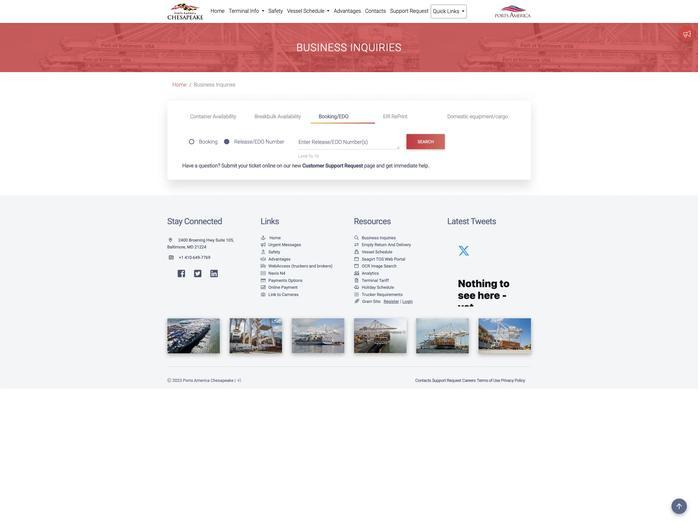 Task type: vqa. For each thing, say whether or not it's contained in the screenshot.
Baltimore,
yes



Task type: locate. For each thing, give the bounding box(es) containing it.
1 horizontal spatial terminal
[[362, 278, 378, 283]]

1 vertical spatial home link
[[173, 82, 187, 88]]

0 horizontal spatial home link
[[173, 82, 187, 88]]

request left the quick
[[410, 8, 429, 14]]

0 vertical spatial inquiries
[[350, 41, 402, 54]]

stay
[[167, 216, 183, 226]]

0 vertical spatial terminal
[[229, 8, 249, 14]]

1 horizontal spatial home link
[[209, 5, 227, 18]]

and left brokers) on the left of the page
[[309, 264, 316, 269]]

anchor image
[[261, 236, 266, 240]]

0 vertical spatial contacts
[[366, 8, 386, 14]]

number
[[266, 139, 285, 145]]

advantages
[[334, 8, 361, 14], [269, 257, 291, 262]]

1 vertical spatial vessel schedule link
[[354, 250, 393, 254]]

our
[[284, 163, 291, 169]]

649-
[[193, 255, 201, 260]]

grain
[[363, 299, 372, 304]]

tweets
[[471, 216, 497, 226]]

america
[[194, 378, 210, 383]]

safety right info
[[269, 8, 283, 14]]

contacts for contacts support request careers terms of use privacy policy
[[416, 378, 431, 383]]

1 vertical spatial contacts
[[416, 378, 431, 383]]

availability
[[213, 113, 236, 120], [278, 113, 301, 120]]

0 horizontal spatial vessel schedule
[[287, 8, 326, 14]]

1 availability from the left
[[213, 113, 236, 120]]

release/edo up '10'
[[312, 139, 342, 145]]

availability inside container availability link
[[213, 113, 236, 120]]

0 horizontal spatial and
[[309, 264, 316, 269]]

equipment/cargo
[[470, 113, 508, 120]]

breakbulk availability
[[255, 113, 301, 120]]

privacy policy link
[[501, 375, 526, 386]]

2 safety from the top
[[269, 250, 280, 254]]

1 horizontal spatial support request link
[[432, 375, 462, 386]]

payments options link
[[261, 278, 303, 283]]

1 vertical spatial vessel
[[362, 250, 375, 254]]

Enter Release/EDO Number(s) text field
[[299, 138, 400, 150]]

0 vertical spatial search
[[418, 139, 434, 144]]

1 horizontal spatial business
[[297, 41, 348, 54]]

connected
[[184, 216, 222, 226]]

container availability link
[[182, 111, 247, 123]]

0 horizontal spatial links
[[261, 216, 279, 226]]

tariff
[[379, 278, 389, 283]]

| left sign in icon
[[235, 378, 236, 383]]

home link for terminal info link
[[209, 5, 227, 18]]

1 horizontal spatial home
[[211, 8, 225, 14]]

2 vertical spatial home
[[270, 235, 281, 240]]

baltimore,
[[167, 245, 186, 250]]

booking/edo link
[[311, 111, 375, 124]]

online payment
[[269, 285, 298, 290]]

linkedin image
[[211, 269, 218, 278]]

0 vertical spatial vessel schedule
[[287, 8, 326, 14]]

1 vertical spatial search
[[384, 264, 397, 269]]

1 horizontal spatial contacts
[[416, 378, 431, 383]]

1 horizontal spatial advantages
[[334, 8, 361, 14]]

1 vertical spatial safety
[[269, 250, 280, 254]]

0 horizontal spatial support
[[326, 163, 344, 169]]

0 horizontal spatial contacts link
[[363, 5, 388, 18]]

vessel
[[287, 8, 302, 14], [362, 250, 375, 254]]

0 horizontal spatial advantages link
[[261, 257, 291, 262]]

urgent messages
[[269, 242, 301, 247]]

cameras
[[282, 292, 299, 297]]

get
[[386, 163, 393, 169]]

0 horizontal spatial request
[[345, 163, 363, 169]]

2400 broening hwy suite 105, baltimore, md 21224
[[167, 238, 234, 250]]

1 horizontal spatial search
[[418, 139, 434, 144]]

availability right container
[[213, 113, 236, 120]]

links right the quick
[[448, 8, 460, 14]]

page
[[364, 163, 375, 169]]

2 vertical spatial inquiries
[[380, 235, 396, 240]]

| left login link
[[401, 299, 402, 304]]

1 vertical spatial support
[[326, 163, 344, 169]]

2 vertical spatial schedule
[[377, 285, 394, 290]]

login
[[403, 299, 413, 304]]

inquiries
[[350, 41, 402, 54], [216, 82, 236, 88], [380, 235, 396, 240]]

1 horizontal spatial and
[[377, 163, 385, 169]]

home
[[211, 8, 225, 14], [173, 82, 187, 88], [270, 235, 281, 240]]

home for the left home link
[[173, 82, 187, 88]]

twitter square image
[[194, 269, 202, 278]]

0 vertical spatial contacts link
[[363, 5, 388, 18]]

1 release/edo from the left
[[235, 139, 265, 145]]

terminal down analytics
[[362, 278, 378, 283]]

7769
[[201, 255, 211, 260]]

support request
[[390, 8, 429, 14]]

latest tweets
[[448, 216, 497, 226]]

0 horizontal spatial advantages
[[269, 257, 291, 262]]

1 vertical spatial vessel schedule
[[362, 250, 393, 254]]

link to cameras link
[[261, 292, 299, 297]]

1 vertical spatial support request link
[[432, 375, 462, 386]]

0 vertical spatial advantages link
[[332, 5, 363, 18]]

1 horizontal spatial availability
[[278, 113, 301, 120]]

availability inside breakbulk availability "link"
[[278, 113, 301, 120]]

availability right breakbulk
[[278, 113, 301, 120]]

1 vertical spatial advantages link
[[261, 257, 291, 262]]

21224
[[195, 245, 206, 250]]

1 vertical spatial request
[[345, 163, 363, 169]]

1 vertical spatial links
[[261, 216, 279, 226]]

0 vertical spatial safety link
[[267, 5, 285, 18]]

contacts for contacts
[[366, 8, 386, 14]]

release/edo up "ticket"
[[235, 139, 265, 145]]

truck container image
[[261, 264, 266, 269]]

terms
[[477, 378, 488, 383]]

1 vertical spatial home
[[173, 82, 187, 88]]

terminal for terminal info
[[229, 8, 249, 14]]

0 vertical spatial home link
[[209, 5, 227, 18]]

safety link down urgent
[[261, 250, 280, 254]]

1 horizontal spatial vessel schedule
[[362, 250, 393, 254]]

bells image
[[354, 286, 360, 290]]

request left page in the top of the page
[[345, 163, 363, 169]]

0 horizontal spatial support request link
[[388, 5, 431, 18]]

home link for urgent messages link
[[261, 235, 281, 240]]

1 horizontal spatial links
[[448, 8, 460, 14]]

search button
[[407, 134, 445, 149]]

support request link left the quick
[[388, 5, 431, 18]]

empty
[[362, 242, 374, 247]]

contacts inside contacts link
[[366, 8, 386, 14]]

0 horizontal spatial release/edo
[[235, 139, 265, 145]]

credit card front image
[[261, 286, 266, 290]]

camera image
[[261, 293, 266, 297]]

10
[[315, 154, 319, 159]]

submit
[[222, 163, 237, 169]]

1 vertical spatial and
[[309, 264, 316, 269]]

2 release/edo from the left
[[312, 139, 342, 145]]

request left careers
[[447, 378, 462, 383]]

links up anchor image
[[261, 216, 279, 226]]

1 vertical spatial business
[[194, 82, 215, 88]]

0 horizontal spatial availability
[[213, 113, 236, 120]]

support request link left careers
[[432, 375, 462, 386]]

ship image
[[354, 250, 360, 254]]

1 horizontal spatial |
[[401, 299, 402, 304]]

|
[[401, 299, 402, 304], [235, 378, 236, 383]]

0 horizontal spatial terminal
[[229, 8, 249, 14]]

ports
[[183, 378, 193, 383]]

1 horizontal spatial contacts link
[[415, 375, 432, 386]]

on
[[277, 163, 283, 169]]

advantages link
[[332, 5, 363, 18], [261, 257, 291, 262]]

1 vertical spatial inquiries
[[216, 82, 236, 88]]

empty return and delivery link
[[354, 242, 411, 247]]

web
[[385, 257, 393, 262]]

1 vertical spatial terminal
[[362, 278, 378, 283]]

2 vertical spatial business inquiries
[[362, 235, 396, 240]]

links
[[448, 8, 460, 14], [261, 216, 279, 226]]

support request link
[[388, 5, 431, 18], [432, 375, 462, 386]]

safety link right info
[[267, 5, 285, 18]]

latest
[[448, 216, 469, 226]]

0 vertical spatial support
[[390, 8, 409, 14]]

schedule for the right vessel schedule link
[[376, 250, 393, 254]]

terminal for terminal tariff
[[362, 278, 378, 283]]

0 horizontal spatial vessel schedule link
[[285, 5, 332, 18]]

online
[[262, 163, 276, 169]]

webaccess (truckers and brokers) link
[[261, 264, 333, 269]]

sign in image
[[237, 379, 241, 383]]

2 horizontal spatial home
[[270, 235, 281, 240]]

search up help. at right top
[[418, 139, 434, 144]]

2 horizontal spatial request
[[447, 378, 462, 383]]

0 vertical spatial safety
[[269, 8, 283, 14]]

1 horizontal spatial advantages link
[[332, 5, 363, 18]]

2 availability from the left
[[278, 113, 301, 120]]

and left get
[[377, 163, 385, 169]]

availability for container availability
[[213, 113, 236, 120]]

search down 'web'
[[384, 264, 397, 269]]

urgent
[[269, 242, 281, 247]]

2 vertical spatial support
[[433, 378, 446, 383]]

safety down urgent
[[269, 250, 280, 254]]

register link
[[383, 299, 399, 304]]

browser image
[[354, 264, 360, 269]]

0 horizontal spatial home
[[173, 82, 187, 88]]

2 horizontal spatial home link
[[261, 235, 281, 240]]

ticket
[[249, 163, 261, 169]]

0 horizontal spatial |
[[235, 378, 236, 383]]

customer support request link
[[303, 163, 363, 169]]

credit card image
[[261, 279, 266, 283]]

1 vertical spatial schedule
[[376, 250, 393, 254]]

bullhorn image
[[261, 243, 266, 247]]

2 vertical spatial business
[[362, 235, 379, 240]]

analytics
[[362, 271, 379, 276]]

2 vertical spatial home link
[[261, 235, 281, 240]]

facebook square image
[[178, 269, 185, 278]]

navis
[[269, 271, 279, 276]]

0 vertical spatial schedule
[[304, 8, 325, 14]]

2023 ports america chesapeake |
[[172, 378, 237, 383]]

0 vertical spatial request
[[410, 8, 429, 14]]

1 vertical spatial safety link
[[261, 250, 280, 254]]

0 vertical spatial vessel
[[287, 8, 302, 14]]

1 horizontal spatial vessel schedule link
[[354, 250, 393, 254]]

0 vertical spatial links
[[448, 8, 460, 14]]

brokers)
[[317, 264, 333, 269]]

suite
[[216, 238, 225, 243]]

0 horizontal spatial business
[[194, 82, 215, 88]]

1 horizontal spatial release/edo
[[312, 139, 342, 145]]

go to top image
[[672, 499, 688, 514]]

vessel schedule
[[287, 8, 326, 14], [362, 250, 393, 254]]

online
[[269, 285, 280, 290]]

0 vertical spatial home
[[211, 8, 225, 14]]

terminal left info
[[229, 8, 249, 14]]

2 horizontal spatial business
[[362, 235, 379, 240]]

0 horizontal spatial contacts
[[366, 8, 386, 14]]

0 vertical spatial business
[[297, 41, 348, 54]]

have a question? submit your ticket online on our new customer support request page and get immediate help.
[[182, 163, 430, 169]]

105,
[[226, 238, 234, 243]]

trucker
[[362, 292, 376, 297]]



Task type: describe. For each thing, give the bounding box(es) containing it.
0 vertical spatial |
[[401, 299, 402, 304]]

safety link for vessel schedule link to the top
[[267, 5, 285, 18]]

2400 broening hwy suite 105, baltimore, md 21224 link
[[167, 238, 234, 250]]

2 vertical spatial request
[[447, 378, 462, 383]]

options
[[288, 278, 303, 283]]

terminal tariff link
[[354, 278, 389, 283]]

have
[[182, 163, 194, 169]]

0 vertical spatial vessel schedule link
[[285, 5, 332, 18]]

release/edo number
[[235, 139, 285, 145]]

map marker alt image
[[169, 238, 177, 243]]

home for terminal info link's home link
[[211, 8, 225, 14]]

holiday
[[362, 285, 376, 290]]

and
[[388, 242, 396, 247]]

safety link for bottommost advantages link
[[261, 250, 280, 254]]

empty return and delivery
[[362, 242, 411, 247]]

eir reprint
[[383, 113, 408, 120]]

container availability
[[190, 113, 236, 120]]

file invoice image
[[354, 279, 360, 283]]

breakbulk
[[255, 113, 277, 120]]

1 vertical spatial |
[[235, 378, 236, 383]]

ocr image search
[[362, 264, 397, 269]]

ocr image search link
[[354, 264, 397, 269]]

0 vertical spatial business inquiries
[[297, 41, 402, 54]]

terminal tariff
[[362, 278, 389, 283]]

seagirt tos web portal link
[[354, 257, 406, 262]]

1 vertical spatial contacts link
[[415, 375, 432, 386]]

limit to 10
[[299, 154, 319, 159]]

payments options
[[269, 278, 303, 283]]

domestic equipment/cargo
[[448, 113, 508, 120]]

0 horizontal spatial search
[[384, 264, 397, 269]]

business inquiries link
[[354, 235, 396, 240]]

md
[[187, 245, 194, 250]]

webaccess
[[269, 264, 291, 269]]

domestic
[[448, 113, 469, 120]]

grain site: register | login
[[363, 299, 413, 304]]

your
[[238, 163, 248, 169]]

image
[[371, 264, 383, 269]]

search image
[[354, 236, 360, 240]]

online payment link
[[261, 285, 298, 290]]

stay connected
[[167, 216, 222, 226]]

policy
[[515, 378, 526, 383]]

terminal info
[[229, 8, 261, 14]]

careers
[[463, 378, 476, 383]]

trucker requirements
[[362, 292, 403, 297]]

enter
[[299, 139, 311, 145]]

1 horizontal spatial vessel
[[362, 250, 375, 254]]

payments
[[269, 278, 287, 283]]

schedule for holiday schedule link
[[377, 285, 394, 290]]

n4
[[280, 271, 286, 276]]

broening
[[189, 238, 206, 243]]

navis n4 link
[[261, 271, 286, 276]]

immediate
[[394, 163, 418, 169]]

quick links
[[434, 8, 461, 14]]

(truckers
[[292, 264, 308, 269]]

+1 410-649-7769
[[179, 255, 211, 260]]

domestic equipment/cargo link
[[440, 111, 516, 123]]

info
[[250, 8, 259, 14]]

links inside quick links link
[[448, 8, 460, 14]]

0 vertical spatial and
[[377, 163, 385, 169]]

booking/edo
[[319, 113, 349, 120]]

privacy
[[502, 378, 514, 383]]

site:
[[373, 299, 382, 304]]

contacts support request careers terms of use privacy policy
[[416, 378, 526, 383]]

copyright image
[[167, 379, 172, 383]]

seagirt
[[362, 257, 375, 262]]

0 vertical spatial support request link
[[388, 5, 431, 18]]

reprint
[[392, 113, 408, 120]]

list alt image
[[354, 293, 360, 297]]

of
[[489, 378, 493, 383]]

search inside search button
[[418, 139, 434, 144]]

urgent messages link
[[261, 242, 301, 247]]

requirements
[[377, 292, 403, 297]]

holiday schedule link
[[354, 285, 394, 290]]

1 safety from the top
[[269, 8, 283, 14]]

phone office image
[[169, 256, 179, 260]]

a
[[195, 163, 198, 169]]

container storage image
[[261, 271, 266, 276]]

to
[[277, 292, 281, 297]]

2400
[[178, 238, 188, 243]]

terms of use link
[[477, 375, 501, 386]]

0 vertical spatial advantages
[[334, 8, 361, 14]]

login link
[[403, 299, 413, 304]]

quick links link
[[431, 5, 467, 18]]

chesapeake
[[211, 378, 234, 383]]

analytics image
[[354, 271, 360, 276]]

analytics link
[[354, 271, 379, 276]]

careers link
[[462, 375, 477, 386]]

availability for breakbulk availability
[[278, 113, 301, 120]]

1 vertical spatial business inquiries
[[194, 82, 236, 88]]

+1
[[179, 255, 184, 260]]

seagirt tos web portal
[[362, 257, 406, 262]]

help.
[[419, 163, 430, 169]]

2 horizontal spatial support
[[433, 378, 446, 383]]

link to cameras
[[269, 292, 299, 297]]

0 horizontal spatial vessel
[[287, 8, 302, 14]]

to
[[309, 154, 314, 159]]

webaccess (truckers and brokers)
[[269, 264, 333, 269]]

breakbulk availability link
[[247, 111, 311, 123]]

holiday schedule
[[362, 285, 394, 290]]

wheat image
[[354, 299, 360, 304]]

delivery
[[397, 242, 411, 247]]

1 vertical spatial advantages
[[269, 257, 291, 262]]

payment
[[282, 285, 298, 290]]

user hard hat image
[[261, 250, 266, 254]]

1 horizontal spatial request
[[410, 8, 429, 14]]

eir
[[383, 113, 391, 120]]

hand receiving image
[[261, 257, 266, 261]]

hwy
[[207, 238, 215, 243]]

exchange image
[[354, 243, 360, 247]]

browser image
[[354, 257, 360, 261]]

1 horizontal spatial support
[[390, 8, 409, 14]]

register
[[384, 299, 399, 304]]



